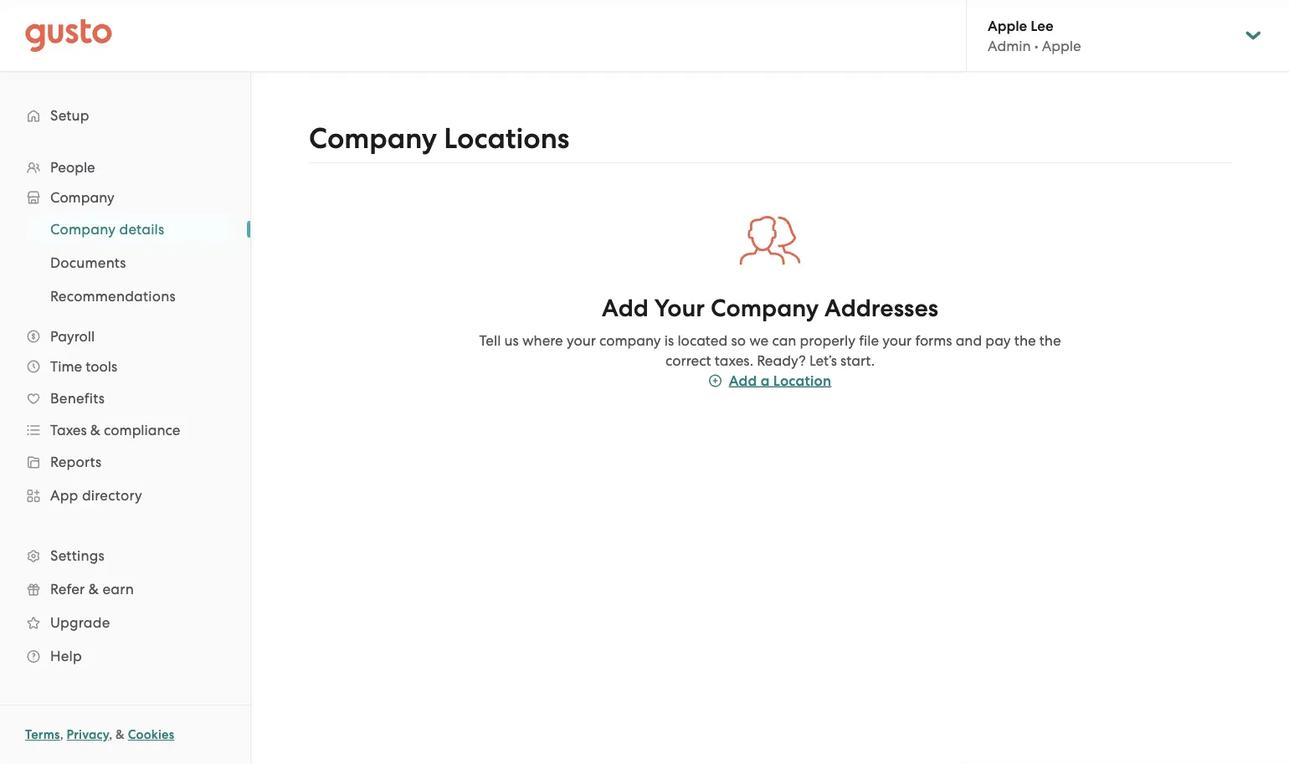 Task type: describe. For each thing, give the bounding box(es) containing it.
documents link
[[30, 248, 234, 278]]

details
[[119, 221, 164, 238]]

privacy
[[67, 728, 109, 743]]

admin
[[988, 37, 1031, 54]]

add for add a location
[[729, 372, 758, 389]]

people button
[[17, 152, 234, 183]]

where
[[523, 332, 563, 349]]

add your company addresses
[[602, 294, 939, 323]]

app directory link
[[17, 481, 234, 511]]

2 , from the left
[[109, 728, 113, 743]]

us
[[505, 332, 519, 349]]

add for add your company addresses
[[602, 294, 649, 323]]

settings
[[50, 548, 105, 565]]

lee
[[1031, 17, 1054, 34]]

refer & earn link
[[17, 575, 234, 605]]

time
[[50, 358, 82, 375]]

add a location
[[729, 372, 832, 389]]

time tools
[[50, 358, 117, 375]]

taxes & compliance
[[50, 422, 180, 439]]

2 vertical spatial &
[[116, 728, 125, 743]]

company details link
[[30, 214, 234, 245]]

list containing people
[[0, 152, 250, 673]]

tell
[[479, 332, 501, 349]]

locations
[[444, 122, 570, 156]]

recommendations
[[50, 288, 176, 305]]

earn
[[103, 581, 134, 598]]

1 , from the left
[[60, 728, 63, 743]]

start.
[[841, 352, 875, 369]]

refer & earn
[[50, 581, 134, 598]]

is
[[665, 332, 674, 349]]

& for earn
[[89, 581, 99, 598]]

help
[[50, 648, 82, 665]]

setup link
[[17, 101, 234, 131]]

reports
[[50, 454, 102, 471]]

cookies
[[128, 728, 174, 743]]

correct
[[666, 352, 712, 369]]

company details
[[50, 221, 164, 238]]

compliance
[[104, 422, 180, 439]]

recommendations link
[[30, 281, 234, 312]]

terms link
[[25, 728, 60, 743]]

refer
[[50, 581, 85, 598]]

2 the from the left
[[1040, 332, 1062, 349]]

payroll button
[[17, 322, 234, 352]]

benefits
[[50, 390, 105, 407]]

list containing company details
[[0, 213, 250, 313]]

so
[[732, 332, 746, 349]]



Task type: locate. For each thing, give the bounding box(es) containing it.
1 horizontal spatial the
[[1040, 332, 1062, 349]]

•
[[1035, 37, 1039, 54]]

the
[[1015, 332, 1037, 349], [1040, 332, 1062, 349]]

addresses
[[825, 294, 939, 323]]

company addresses image
[[739, 210, 802, 272]]

company for company
[[50, 189, 114, 206]]

your
[[567, 332, 596, 349], [883, 332, 912, 349]]

1 vertical spatial &
[[89, 581, 99, 598]]

location
[[774, 372, 832, 389]]

forms
[[916, 332, 953, 349]]

settings link
[[17, 541, 234, 571]]

company for company details
[[50, 221, 116, 238]]

upgrade
[[50, 615, 110, 632]]

0 horizontal spatial add
[[602, 294, 649, 323]]

0 vertical spatial &
[[90, 422, 100, 439]]

1 horizontal spatial your
[[883, 332, 912, 349]]

terms
[[25, 728, 60, 743]]

gusto navigation element
[[0, 72, 250, 700]]

home image
[[25, 19, 112, 52]]

privacy link
[[67, 728, 109, 743]]

0 vertical spatial add
[[602, 294, 649, 323]]

apple up the admin
[[988, 17, 1028, 34]]

add a location button
[[709, 371, 832, 391]]

company for company locations
[[309, 122, 437, 156]]

terms , privacy , & cookies
[[25, 728, 174, 743]]

& right taxes
[[90, 422, 100, 439]]

taxes
[[50, 422, 87, 439]]

0 horizontal spatial ,
[[60, 728, 63, 743]]

cookies button
[[128, 725, 174, 745]]

add inside button
[[729, 372, 758, 389]]

taxes & compliance button
[[17, 415, 234, 446]]

1 list from the top
[[0, 152, 250, 673]]

0 horizontal spatial your
[[567, 332, 596, 349]]

directory
[[82, 487, 142, 504]]

apple right •
[[1043, 37, 1082, 54]]

0 horizontal spatial apple
[[988, 17, 1028, 34]]

setup
[[50, 107, 89, 124]]

add down taxes.
[[729, 372, 758, 389]]

0 horizontal spatial the
[[1015, 332, 1037, 349]]

&
[[90, 422, 100, 439], [89, 581, 99, 598], [116, 728, 125, 743]]

let's
[[810, 352, 837, 369]]

people
[[50, 159, 95, 176]]

app directory
[[50, 487, 142, 504]]

company inside "link"
[[50, 221, 116, 238]]

reports link
[[17, 447, 234, 477]]

& left "cookies" button
[[116, 728, 125, 743]]

2 your from the left
[[883, 332, 912, 349]]

apple lee admin • apple
[[988, 17, 1082, 54]]

1 vertical spatial apple
[[1043, 37, 1082, 54]]

company
[[309, 122, 437, 156], [50, 189, 114, 206], [50, 221, 116, 238], [711, 294, 819, 323]]

taxes.
[[715, 352, 754, 369]]

& inside "dropdown button"
[[90, 422, 100, 439]]

tell us where your company is located so we can properly file your forms and pay the the correct taxes. ready? let's start.
[[479, 332, 1062, 369]]

, left "cookies" button
[[109, 728, 113, 743]]

list
[[0, 152, 250, 673], [0, 213, 250, 313]]

1 vertical spatial add
[[729, 372, 758, 389]]

,
[[60, 728, 63, 743], [109, 728, 113, 743]]

0 vertical spatial apple
[[988, 17, 1028, 34]]

app
[[50, 487, 78, 504]]

properly
[[800, 332, 856, 349]]

& for compliance
[[90, 422, 100, 439]]

file
[[859, 332, 880, 349]]

apple
[[988, 17, 1028, 34], [1043, 37, 1082, 54]]

company
[[600, 332, 661, 349]]

1 horizontal spatial add
[[729, 372, 758, 389]]

documents
[[50, 255, 126, 271]]

, left privacy
[[60, 728, 63, 743]]

tools
[[86, 358, 117, 375]]

1 your from the left
[[567, 332, 596, 349]]

your
[[655, 294, 705, 323]]

company inside dropdown button
[[50, 189, 114, 206]]

& left earn
[[89, 581, 99, 598]]

can
[[773, 332, 797, 349]]

your right where
[[567, 332, 596, 349]]

2 list from the top
[[0, 213, 250, 313]]

time tools button
[[17, 352, 234, 382]]

1 horizontal spatial apple
[[1043, 37, 1082, 54]]

ready?
[[757, 352, 806, 369]]

upgrade link
[[17, 608, 234, 638]]

add
[[602, 294, 649, 323], [729, 372, 758, 389]]

your right file
[[883, 332, 912, 349]]

located
[[678, 332, 728, 349]]

company locations
[[309, 122, 570, 156]]

a
[[761, 372, 770, 389]]

add up the company
[[602, 294, 649, 323]]

1 horizontal spatial ,
[[109, 728, 113, 743]]

benefits link
[[17, 384, 234, 414]]

and
[[956, 332, 983, 349]]

we
[[750, 332, 769, 349]]

1 the from the left
[[1015, 332, 1037, 349]]

pay
[[986, 332, 1011, 349]]

payroll
[[50, 328, 95, 345]]

company button
[[17, 183, 234, 213]]

help link
[[17, 642, 234, 672]]



Task type: vqa. For each thing, say whether or not it's contained in the screenshot.
Benefits link
yes



